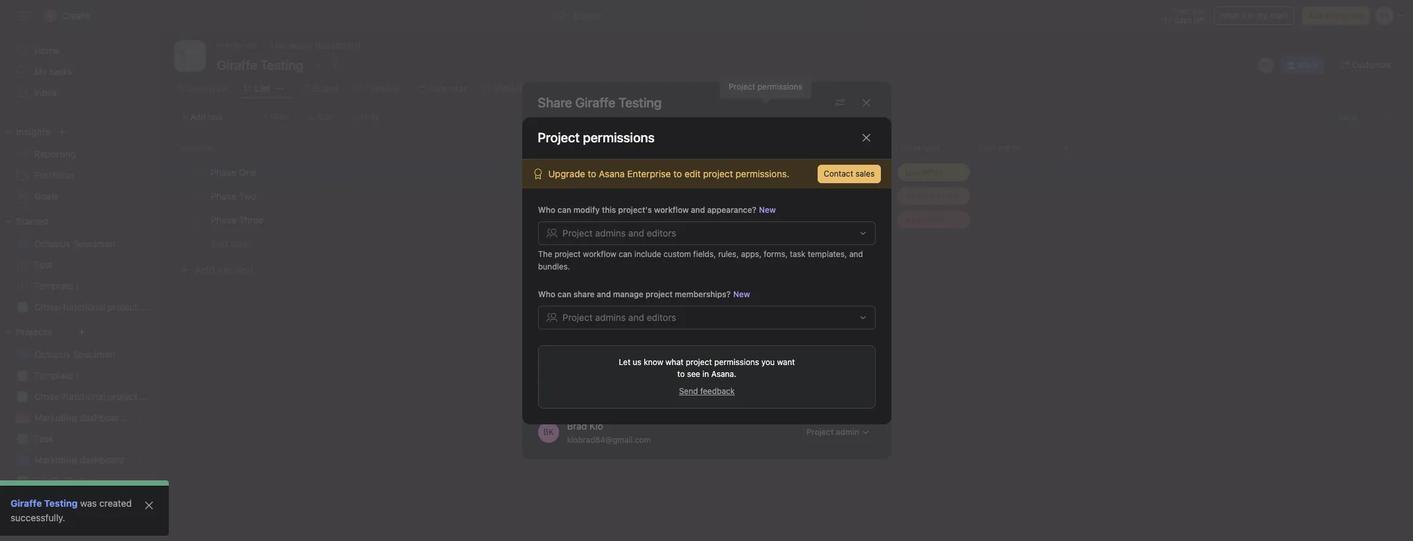 Task type: vqa. For each thing, say whether or not it's contained in the screenshot.
Manage project members icon
no



Task type: locate. For each thing, give the bounding box(es) containing it.
and up request
[[631, 289, 646, 300]]

project inside dropdown button
[[562, 227, 592, 238]]

add task… row
[[158, 231, 1413, 256]]

can right usersicon
[[557, 289, 571, 299]]

1 vertical spatial who
[[538, 289, 555, 299]]

nov left the 21
[[665, 167, 679, 177]]

cross-functional project plan link down test 'link'
[[8, 297, 158, 318]]

0 vertical spatial task
[[177, 143, 194, 153]]

permissions up the asana.
[[714, 357, 759, 367]]

0 vertical spatial giraffe testing
[[34, 475, 97, 487]]

nov
[[665, 167, 679, 177], [665, 191, 679, 201], [665, 215, 679, 225]]

nov left "26"
[[665, 215, 679, 225]]

workflow inside the project workflow can include custom fields, rules, apps, forms, task templates, and bundles.
[[583, 249, 616, 259]]

search
[[573, 10, 603, 21]]

template down projects
[[34, 370, 73, 381]]

cross-functional project plan for 2nd cross-functional project plan link from the top
[[34, 391, 158, 402]]

phase two cell
[[158, 184, 581, 208]]

giraffe testing link up was
[[8, 471, 150, 492]]

portfolios down reporting
[[34, 169, 75, 181]]

close this dialog image up sales
[[861, 133, 871, 143]]

editors inside dropdown button
[[646, 227, 676, 238]]

2 vertical spatial project
[[562, 312, 592, 323]]

1 vertical spatial task
[[790, 249, 805, 259]]

project permissions image
[[834, 97, 845, 108]]

completed image down task name
[[191, 165, 207, 180]]

modify
[[573, 205, 599, 215]]

functional inside 'projects' element
[[63, 391, 105, 402]]

project permissions dialog
[[522, 117, 891, 424]]

specimen
[[73, 238, 115, 249], [73, 349, 115, 360]]

1 vertical spatial marketing
[[34, 412, 77, 423]]

i for 2nd template i link from the top
[[76, 370, 78, 381]]

octopus down projects
[[34, 349, 71, 360]]

nov 18
[[665, 191, 690, 201]]

invite inside colbybrandon04@gmail.com invite pending
[[567, 336, 587, 346]]

octopus specimen link down projects
[[8, 344, 150, 365]]

1 vertical spatial i
[[76, 370, 78, 381]]

functional down test 'link'
[[63, 301, 105, 313]]

1 horizontal spatial share
[[1297, 60, 1318, 70]]

0 vertical spatial can
[[557, 205, 571, 215]]

None text field
[[214, 53, 307, 76]]

add left billing
[[1308, 11, 1323, 20]]

with
[[595, 231, 613, 243]]

octopus specimen link
[[8, 233, 150, 255], [8, 344, 150, 365]]

cross-functional project plan up 'dashboards'
[[34, 391, 158, 402]]

project right files
[[729, 82, 755, 92]]

my inside my workspace and task collaborators membership by request
[[567, 289, 580, 300]]

2 i from the top
[[76, 370, 78, 381]]

giraffe up team
[[34, 475, 63, 487]]

Phase One text field
[[208, 166, 260, 179]]

add members by name or email…
[[546, 170, 688, 181]]

0 horizontal spatial invite button
[[13, 512, 69, 536]]

starred element
[[0, 210, 158, 320]]

my
[[34, 66, 47, 77], [567, 289, 580, 300]]

name left or
[[621, 170, 644, 181]]

octopus specimen for test
[[34, 238, 115, 249]]

can inside the project workflow can include custom fields, rules, apps, forms, task templates, and bundles.
[[618, 249, 632, 259]]

1 octopus from the top
[[34, 238, 71, 249]]

0 vertical spatial completed image
[[191, 165, 207, 180]]

octopus for projects
[[34, 349, 71, 360]]

close this dialog image right project permissions icon
[[861, 97, 871, 108]]

project admins and editors inside project admins and editors dropdown button
[[562, 227, 676, 238]]

1 horizontal spatial in
[[1248, 11, 1255, 20]]

0 vertical spatial cross-functional project plan link
[[8, 297, 158, 318]]

0 horizontal spatial dashboard
[[79, 454, 125, 466]]

testing up successfully.
[[44, 498, 78, 509]]

project down test 'link'
[[108, 301, 138, 313]]

1 octopus specimen link from the top
[[8, 233, 150, 255]]

editors
[[646, 227, 676, 238], [646, 312, 676, 323]]

octopus specimen inside starred 'element'
[[34, 238, 115, 249]]

octopus specimen for template i
[[34, 349, 115, 360]]

giraffe inside 'projects' element
[[34, 475, 63, 487]]

search button
[[551, 5, 867, 26]]

1 functional from the top
[[63, 301, 105, 313]]

0 vertical spatial share
[[1297, 60, 1318, 70]]

task
[[208, 112, 223, 122], [790, 249, 805, 259], [649, 289, 667, 300]]

2 template i from the top
[[34, 370, 78, 381]]

klo
[[589, 420, 603, 432]]

share down dashboard
[[538, 95, 572, 110]]

0 vertical spatial template i
[[34, 280, 78, 291]]

task inside my workspace and task collaborators membership by request
[[649, 289, 667, 300]]

let us know what project permissions you want to see in asana.
[[619, 357, 795, 379]]

add inside add billing info button
[[1308, 11, 1323, 20]]

template inside starred 'element'
[[34, 280, 73, 291]]

section
[[218, 264, 253, 276]]

share inside button
[[1297, 60, 1318, 70]]

completed image
[[191, 212, 207, 228]]

can down 'shared with my workspace'
[[618, 249, 632, 259]]

project admins and editors inside project admins and editors popup button
[[562, 312, 676, 323]]

share inside dialog
[[538, 95, 572, 110]]

dashboard up add to starred icon
[[315, 40, 361, 51]]

2 plan from the top
[[140, 391, 158, 402]]

starred button
[[0, 214, 48, 229]]

permissions.
[[736, 168, 789, 179]]

project up see
[[685, 357, 712, 367]]

2 octopus specimen link from the top
[[8, 344, 150, 365]]

by down manage
[[615, 303, 624, 313]]

2 project admins and editors from the top
[[562, 312, 676, 323]]

my up membership
[[567, 289, 580, 300]]

add for add members by name or email…
[[546, 170, 563, 181]]

0 horizontal spatial marketing dashboard
[[34, 454, 125, 466]]

2 completed image from the top
[[191, 188, 207, 204]]

2 completed checkbox from the top
[[191, 188, 207, 204]]

nov 21
[[665, 167, 690, 177]]

usersicon image
[[543, 295, 554, 306]]

task inside the project workflow can include custom fields, rules, apps, forms, task templates, and bundles.
[[790, 249, 805, 259]]

template i link inside starred 'element'
[[8, 276, 150, 297]]

editors down nov 26
[[646, 227, 676, 238]]

i inside starred 'element'
[[76, 280, 78, 291]]

— text field
[[979, 168, 1051, 178]]

by
[[608, 170, 618, 181], [615, 303, 624, 313]]

add inside add members by name or email… button
[[546, 170, 563, 181]]

project permissions
[[729, 82, 802, 92]]

insights element
[[0, 120, 158, 210]]

contact
[[824, 168, 853, 178]]

1 vertical spatial marketing dashboard link
[[8, 450, 150, 471]]

0 vertical spatial new
[[759, 205, 776, 215]]

1 close this dialog image from the top
[[861, 97, 871, 108]]

1 vertical spatial name
[[621, 170, 644, 181]]

0 vertical spatial specimen
[[73, 238, 115, 249]]

project admins and editors down manage
[[562, 312, 676, 323]]

template i inside starred 'element'
[[34, 280, 78, 291]]

1 vertical spatial project admins and editors
[[562, 312, 676, 323]]

giraffe
[[34, 475, 63, 487], [11, 498, 42, 509]]

nov for nov 21
[[665, 167, 679, 177]]

functional up marketing dashboards
[[63, 391, 105, 402]]

dashboard down task link
[[79, 454, 125, 466]]

1 vertical spatial editors
[[646, 312, 676, 323]]

i inside 'projects' element
[[76, 370, 78, 381]]

1 vertical spatial octopus specimen link
[[8, 344, 150, 365]]

hide sidebar image
[[17, 11, 28, 21]]

new right memberships?
[[733, 289, 750, 299]]

1 vertical spatial specimen
[[73, 349, 115, 360]]

specimen inside 'projects' element
[[73, 349, 115, 360]]

can left the modify
[[557, 205, 571, 215]]

project up request
[[645, 289, 672, 299]]

editors down who can share and manage project memberships? new
[[646, 312, 676, 323]]

share right bk button
[[1297, 60, 1318, 70]]

plan inside 'projects' element
[[140, 391, 158, 402]]

marketing dashboard up add to starred icon
[[270, 40, 361, 51]]

close this dialog image
[[861, 97, 871, 108], [861, 133, 871, 143]]

1 vertical spatial dashboard
[[79, 454, 125, 466]]

0 vertical spatial octopus specimen
[[34, 238, 115, 249]]

octopus inside starred 'element'
[[34, 238, 71, 249]]

1 horizontal spatial my
[[567, 289, 580, 300]]

add to starred image
[[332, 59, 342, 70]]

completed image inside 'phase two' cell
[[191, 188, 207, 204]]

what's
[[1220, 11, 1246, 20]]

1 specimen from the top
[[73, 238, 115, 249]]

1 vertical spatial workflow
[[583, 249, 616, 259]]

share giraffe testing
[[538, 95, 662, 110]]

admins for and
[[595, 312, 626, 323]]

1 cross- from the top
[[34, 301, 63, 313]]

0 vertical spatial close this dialog image
[[861, 97, 871, 108]]

0 horizontal spatial bk
[[543, 427, 553, 437]]

1 vertical spatial bk
[[543, 427, 553, 437]]

completed image for ja
[[191, 165, 207, 180]]

marketing dashboard link up add to starred icon
[[270, 38, 361, 53]]

messages
[[635, 82, 679, 94]]

1 vertical spatial can
[[618, 249, 632, 259]]

0 vertical spatial template
[[34, 280, 73, 291]]

2 template from the top
[[34, 370, 73, 381]]

2 admins from the top
[[595, 312, 626, 323]]

and right templates,
[[849, 249, 863, 259]]

1 vertical spatial octopus specimen
[[34, 349, 115, 360]]

who left the modify
[[538, 205, 555, 215]]

editors for workflow
[[646, 227, 676, 238]]

completed checkbox inside 'phase two' cell
[[191, 188, 207, 204]]

cross-functional project plan inside starred 'element'
[[34, 301, 158, 313]]

1 editors from the top
[[646, 227, 676, 238]]

completed checkbox down task name
[[191, 165, 207, 180]]

1 vertical spatial giraffe testing link
[[11, 498, 78, 509]]

who down bundles.
[[538, 289, 555, 299]]

0 vertical spatial cross-functional project plan
[[34, 301, 158, 313]]

1 vertical spatial octopus
[[34, 349, 71, 360]]

new right appearance?
[[759, 205, 776, 215]]

i up marketing dashboards
[[76, 370, 78, 381]]

template
[[34, 280, 73, 291], [34, 370, 73, 381]]

2 cross-functional project plan from the top
[[34, 391, 158, 402]]

2 cross- from the top
[[34, 391, 63, 402]]

marketing
[[270, 40, 313, 51], [34, 412, 77, 423], [34, 454, 77, 466]]

template i down test
[[34, 280, 78, 291]]

2 octopus specimen from the top
[[34, 349, 115, 360]]

by right ja
[[608, 170, 618, 181]]

specimen up 'dashboards'
[[73, 349, 115, 360]]

and down project's
[[628, 227, 644, 238]]

completed checkbox inside phase one cell
[[191, 165, 207, 180]]

and inside dropdown button
[[628, 227, 644, 238]]

admins down workspace
[[595, 312, 626, 323]]

dashboards
[[79, 412, 129, 423]]

1 completed checkbox from the top
[[191, 165, 207, 180]]

1 vertical spatial cross-functional project plan
[[34, 391, 158, 402]]

giraffe testing up was created successfully.
[[34, 475, 97, 487]]

my left tasks
[[34, 66, 47, 77]]

portfolios link down reporting
[[8, 165, 150, 186]]

0 horizontal spatial task
[[208, 112, 223, 122]]

to inside let us know what project permissions you want to see in asana.
[[677, 369, 685, 379]]

task up request
[[649, 289, 667, 300]]

1 octopus specimen from the top
[[34, 238, 115, 249]]

fr
[[591, 215, 597, 225]]

my for my tasks
[[34, 66, 47, 77]]

0 vertical spatial bk
[[1261, 60, 1271, 70]]

0 vertical spatial giraffe
[[34, 475, 63, 487]]

0 horizontal spatial portfolios
[[34, 169, 75, 181]]

admins inside dropdown button
[[595, 227, 626, 238]]

marketing dashboard inside 'projects' element
[[34, 454, 125, 466]]

functional inside starred 'element'
[[63, 301, 105, 313]]

appearance?
[[707, 205, 756, 215]]

1 horizontal spatial bk
[[1261, 60, 1271, 70]]

1 completed image from the top
[[191, 165, 207, 180]]

2 octopus from the top
[[34, 349, 71, 360]]

task inside "button"
[[208, 112, 223, 122]]

add left members
[[546, 170, 563, 181]]

permissions
[[757, 82, 802, 92], [714, 357, 759, 367]]

1 vertical spatial by
[[615, 303, 624, 313]]

2 specimen from the top
[[73, 349, 115, 360]]

octopus specimen link up test
[[8, 233, 150, 255]]

task right forms,
[[790, 249, 805, 259]]

bk left brad
[[543, 427, 553, 437]]

editors inside popup button
[[646, 312, 676, 323]]

add section
[[195, 264, 253, 276]]

add down overview link
[[191, 112, 205, 122]]

project admins and editors for manage
[[562, 312, 676, 323]]

phase one cell
[[158, 160, 581, 185]]

project down 'share'
[[562, 312, 592, 323]]

email…
[[658, 170, 688, 181]]

see
[[687, 369, 700, 379]]

specimen inside starred 'element'
[[73, 238, 115, 249]]

in right see
[[702, 369, 709, 379]]

dashboard
[[561, 82, 608, 94]]

list image
[[182, 48, 198, 64]]

name down add task "button" at the top left of the page
[[196, 143, 216, 153]]

1 vertical spatial project
[[562, 227, 592, 238]]

admins inside popup button
[[595, 312, 626, 323]]

1 horizontal spatial marketing dashboard link
[[270, 38, 361, 53]]

0 vertical spatial giraffe testing link
[[8, 471, 150, 492]]

left
[[1194, 15, 1206, 25]]

admins down fr
[[595, 227, 626, 238]]

1 i from the top
[[76, 280, 78, 291]]

1 who from the top
[[538, 205, 555, 215]]

1 template i link from the top
[[8, 276, 150, 297]]

1 vertical spatial completed checkbox
[[191, 188, 207, 204]]

marketing dashboard
[[270, 40, 361, 51], [34, 454, 125, 466]]

1 vertical spatial portfolios
[[34, 169, 75, 181]]

marketing up list
[[270, 40, 313, 51]]

cross- inside starred 'element'
[[34, 301, 63, 313]]

1 admins from the top
[[595, 227, 626, 238]]

1 horizontal spatial task
[[177, 143, 194, 153]]

project for who can share and manage project memberships?
[[562, 312, 592, 323]]

my inside my tasks link
[[34, 66, 47, 77]]

projects
[[16, 326, 52, 338]]

specimen up test 'link'
[[73, 238, 115, 249]]

18
[[682, 191, 690, 201]]

projects button
[[0, 324, 52, 340]]

list
[[254, 82, 270, 94]]

2 functional from the top
[[63, 391, 105, 402]]

1 vertical spatial admins
[[595, 312, 626, 323]]

1 vertical spatial task
[[34, 433, 54, 444]]

0 vertical spatial who
[[538, 205, 555, 215]]

can
[[557, 205, 571, 215], [618, 249, 632, 259], [557, 289, 571, 299]]

plan for first cross-functional project plan link from the top of the page
[[140, 301, 158, 313]]

bundles.
[[538, 261, 570, 271]]

template inside 'projects' element
[[34, 370, 73, 381]]

brad
[[567, 420, 587, 432]]

share button
[[1280, 56, 1324, 75]]

completed image inside phase one cell
[[191, 165, 207, 180]]

1 template from the top
[[34, 280, 73, 291]]

0 vertical spatial nov
[[665, 167, 679, 177]]

template i link up marketing dashboards
[[8, 365, 150, 386]]

1 vertical spatial template
[[34, 370, 73, 381]]

by inside button
[[608, 170, 618, 181]]

know
[[643, 357, 663, 367]]

my tasks
[[34, 66, 72, 77]]

and inside popup button
[[628, 312, 644, 323]]

and
[[691, 205, 705, 215], [628, 227, 644, 238], [849, 249, 863, 259], [631, 289, 646, 300], [596, 289, 611, 299], [628, 312, 644, 323]]

task down 'marketing dashboards' link at left bottom
[[34, 433, 54, 444]]

giraffe up successfully.
[[11, 498, 42, 509]]

giraffe testing
[[575, 95, 662, 110]]

cross-functional project plan link up marketing dashboards
[[8, 386, 158, 408]]

0 horizontal spatial workflow
[[583, 249, 616, 259]]

octopus specimen
[[34, 238, 115, 249], [34, 349, 115, 360]]

1 cross-functional project plan from the top
[[34, 301, 158, 313]]

workspace
[[582, 289, 628, 300]]

what's in my trial? button
[[1214, 7, 1294, 25]]

2 who from the top
[[538, 289, 555, 299]]

permissions right files
[[757, 82, 802, 92]]

with email
[[567, 140, 617, 152]]

plan inside starred 'element'
[[140, 301, 158, 313]]

marketing dashboard link
[[270, 38, 361, 53], [8, 450, 150, 471]]

0 vertical spatial in
[[1248, 11, 1255, 20]]

cross- up 'marketing dashboards' link at left bottom
[[34, 391, 63, 402]]

add inside add task "button"
[[191, 112, 205, 122]]

add section button
[[174, 258, 259, 282]]

0 vertical spatial name
[[196, 143, 216, 153]]

1 vertical spatial template i link
[[8, 365, 150, 386]]

0 vertical spatial octopus
[[34, 238, 71, 249]]

1 vertical spatial template i
[[34, 370, 78, 381]]

portfolios up "list" link
[[216, 40, 257, 51]]

send
[[679, 386, 698, 396]]

board link
[[302, 81, 338, 96]]

template i up 'marketing dashboards' link at left bottom
[[34, 370, 78, 381]]

0 vertical spatial completed checkbox
[[191, 165, 207, 180]]

0 vertical spatial workflow
[[654, 205, 688, 215]]

brad klo klobrad84@gmail.com
[[567, 420, 650, 445]]

workflow up nov 26
[[654, 205, 688, 215]]

header untitled section tree grid
[[158, 160, 1413, 256]]

calendar link
[[417, 81, 467, 96]]

add for add task…
[[211, 238, 228, 249]]

template i
[[34, 280, 78, 291], [34, 370, 78, 381]]

template down test
[[34, 280, 73, 291]]

bk left share button
[[1261, 60, 1271, 70]]

1 vertical spatial portfolios link
[[8, 165, 150, 186]]

portfolios inside 'insights' element
[[34, 169, 75, 181]]

giraffe testing up successfully.
[[11, 498, 78, 509]]

1 vertical spatial marketing dashboard
[[34, 454, 125, 466]]

completed image
[[191, 165, 207, 180], [191, 188, 207, 204]]

bk inside button
[[1261, 60, 1271, 70]]

testing up was
[[66, 475, 97, 487]]

0 vertical spatial testing
[[66, 475, 97, 487]]

nov left 18
[[665, 191, 679, 201]]

Completed checkbox
[[191, 165, 207, 180], [191, 188, 207, 204]]

name inside row
[[196, 143, 216, 153]]

octopus specimen inside 'projects' element
[[34, 349, 115, 360]]

add left 'task…'
[[211, 238, 228, 249]]

plan for 2nd cross-functional project plan link from the top
[[140, 391, 158, 402]]

octopus specimen up test 'link'
[[34, 238, 115, 249]]

0 vertical spatial i
[[76, 280, 78, 291]]

task inside 'projects' element
[[34, 433, 54, 444]]

project up bundles.
[[554, 249, 580, 259]]

name
[[196, 143, 216, 153], [621, 170, 644, 181]]

completed image up completed option
[[191, 188, 207, 204]]

project admins and editors down this
[[562, 227, 676, 238]]

project inside the project workflow can include custom fields, rules, apps, forms, task templates, and bundles.
[[554, 249, 580, 259]]

0 vertical spatial project admins and editors
[[562, 227, 676, 238]]

project down fr
[[562, 227, 592, 238]]

marketing up task link
[[34, 412, 77, 423]]

trial
[[1192, 6, 1206, 16]]

completed checkbox up completed option
[[191, 188, 207, 204]]

0 vertical spatial cross-
[[34, 301, 63, 313]]

effort
[[900, 143, 921, 153]]

task down add task "button" at the top left of the page
[[177, 143, 194, 153]]

add inside add task… button
[[211, 238, 228, 249]]

0 horizontal spatial marketing dashboard link
[[8, 450, 150, 471]]

1 project admins and editors from the top
[[562, 227, 676, 238]]

what's in my trial?
[[1220, 11, 1288, 20]]

marketing dashboard down task link
[[34, 454, 125, 466]]

the
[[538, 249, 552, 259]]

insights button
[[0, 124, 50, 140]]

0 vertical spatial permissions
[[757, 82, 802, 92]]

add left section
[[195, 264, 215, 276]]

3 nov from the top
[[665, 215, 679, 225]]

estimate
[[998, 143, 1030, 153]]

1 vertical spatial completed image
[[191, 188, 207, 204]]

inbox link
[[8, 82, 150, 104]]

1 vertical spatial share
[[538, 95, 572, 110]]

0 vertical spatial portfolios link
[[216, 38, 257, 53]]

name inside button
[[621, 170, 644, 181]]

files link
[[695, 81, 725, 96]]

octopus inside 'projects' element
[[34, 349, 71, 360]]

1 horizontal spatial portfolios link
[[216, 38, 257, 53]]

1 template i from the top
[[34, 280, 78, 291]]

giraffe testing link up successfully.
[[11, 498, 78, 509]]

1 nov from the top
[[665, 167, 679, 177]]

2 nov from the top
[[665, 191, 679, 201]]

in
[[1248, 11, 1255, 20], [702, 369, 709, 379]]

0 vertical spatial functional
[[63, 301, 105, 313]]

and inside my workspace and task collaborators membership by request
[[631, 289, 646, 300]]

task link
[[8, 429, 150, 450]]

i down test 'link'
[[76, 280, 78, 291]]

0 vertical spatial admins
[[595, 227, 626, 238]]

1 vertical spatial plan
[[140, 391, 158, 402]]

1 horizontal spatial name
[[621, 170, 644, 181]]

template i link down test
[[8, 276, 150, 297]]

2 close this dialog image from the top
[[861, 133, 871, 143]]

forms,
[[763, 249, 787, 259]]

members (4)
[[538, 266, 601, 278]]

template for 2nd template i link from the top
[[34, 370, 73, 381]]

specimen for test
[[73, 238, 115, 249]]

collaborators
[[669, 289, 725, 300]]

task down overview
[[208, 112, 223, 122]]

membership
[[567, 303, 613, 313]]

octopus specimen down projects
[[34, 349, 115, 360]]

1 plan from the top
[[140, 301, 158, 313]]

0 vertical spatial my
[[34, 66, 47, 77]]

0 vertical spatial editors
[[646, 227, 676, 238]]

0 vertical spatial octopus specimen link
[[8, 233, 150, 255]]

us
[[632, 357, 641, 367]]

home
[[34, 45, 60, 56]]

admins
[[595, 227, 626, 238], [595, 312, 626, 323]]

row
[[158, 136, 1413, 160], [174, 160, 1397, 161], [158, 160, 1413, 185], [158, 184, 1413, 208], [158, 208, 1413, 232]]

add inside add section button
[[195, 264, 215, 276]]

cross- inside 'projects' element
[[34, 391, 63, 402]]

2 editors from the top
[[646, 312, 676, 323]]

1 vertical spatial permissions
[[714, 357, 759, 367]]

1 horizontal spatial task
[[649, 289, 667, 300]]

1 vertical spatial functional
[[63, 391, 105, 402]]

project inside popup button
[[562, 312, 592, 323]]

phase three cell
[[158, 208, 581, 232]]

2 vertical spatial nov
[[665, 215, 679, 225]]

2 horizontal spatial task
[[790, 249, 805, 259]]

cross-functional project plan down test 'link'
[[34, 301, 158, 313]]

1 vertical spatial close this dialog image
[[861, 133, 871, 143]]

1 vertical spatial my
[[567, 289, 580, 300]]

cross-functional project plan inside 'projects' element
[[34, 391, 158, 402]]

colbybrandon04@gmail.com invite pending
[[567, 321, 689, 346]]

timeline link
[[354, 81, 402, 96]]



Task type: describe. For each thing, give the bounding box(es) containing it.
bk button
[[1257, 56, 1275, 75]]

add for add billing info
[[1308, 11, 1323, 20]]

send feedback
[[679, 386, 734, 396]]

task for task
[[34, 433, 54, 444]]

shared
[[562, 231, 592, 243]]

send feedback link
[[679, 385, 734, 397]]

upgrade
[[548, 168, 585, 179]]

let
[[619, 357, 630, 367]]

and up membership
[[596, 289, 611, 299]]

files
[[705, 82, 725, 94]]

2 cross-functional project plan link from the top
[[8, 386, 158, 408]]

marketing dashboards
[[34, 412, 129, 423]]

pr
[[590, 191, 598, 201]]

reporting link
[[8, 144, 150, 165]]

share giraffe testing dialog
[[522, 82, 891, 460]]

project admins and editors for project's
[[562, 227, 676, 238]]

project's
[[618, 205, 652, 215]]

add for add section
[[195, 264, 215, 276]]

cross- for 2nd cross-functional project plan link from the top
[[34, 391, 63, 402]]

functional for 2nd cross-functional project plan link from the top
[[63, 391, 105, 402]]

who for who can share and manage project memberships? new
[[538, 289, 555, 299]]

0 vertical spatial marketing
[[270, 40, 313, 51]]

apps,
[[741, 249, 761, 259]]

level
[[923, 143, 940, 153]]

goals
[[34, 191, 58, 202]]

shared with my workspace
[[562, 231, 676, 243]]

project for who can modify this project's workflow and appearance?
[[562, 227, 592, 238]]

ja
[[590, 167, 598, 177]]

project right edit
[[703, 168, 733, 179]]

template i inside 'projects' element
[[34, 370, 78, 381]]

add for add task
[[191, 112, 205, 122]]

cost estimate
[[979, 143, 1030, 153]]

billing
[[1325, 11, 1347, 20]]

specimen for template i
[[73, 349, 115, 360]]

include
[[634, 249, 661, 259]]

messages link
[[624, 81, 679, 96]]

0 vertical spatial marketing dashboard link
[[270, 38, 361, 53]]

timeline
[[365, 82, 402, 94]]

members
[[566, 170, 606, 181]]

and up "26"
[[691, 205, 705, 215]]

tarashultz49@gmail.com
[[567, 402, 660, 412]]

project inside starred 'element'
[[108, 301, 138, 313]]

team
[[16, 500, 39, 512]]

task name
[[177, 143, 216, 153]]

my workspace
[[615, 231, 676, 243]]

my for my workspace and task collaborators membership by request
[[567, 289, 580, 300]]

who can share and manage project memberships? new
[[538, 289, 750, 299]]

octopus specimen link for template i
[[8, 344, 150, 365]]

global element
[[0, 32, 158, 111]]

1 horizontal spatial new
[[759, 205, 776, 215]]

Completed checkbox
[[191, 212, 207, 228]]

or
[[647, 170, 656, 181]]

completed checkbox for ja
[[191, 165, 207, 180]]

dashboard link
[[550, 81, 608, 96]]

and inside the project workflow can include custom fields, rules, apps, forms, task templates, and bundles.
[[849, 249, 863, 259]]

overview
[[187, 82, 228, 94]]

completed image for pr
[[191, 188, 207, 204]]

1 vertical spatial testing
[[44, 498, 78, 509]]

project inside let us know what project permissions you want to see in asana.
[[685, 357, 712, 367]]

feedback
[[700, 386, 734, 396]]

1 vertical spatial new
[[733, 289, 750, 299]]

workflow
[[494, 82, 535, 94]]

1 vertical spatial giraffe testing
[[11, 498, 78, 509]]

2 template i link from the top
[[8, 365, 150, 386]]

permissions inside let us know what project permissions you want to see in asana.
[[714, 357, 759, 367]]

0 vertical spatial project
[[729, 82, 755, 92]]

was
[[80, 498, 97, 509]]

row containing ja
[[158, 160, 1413, 185]]

giraffe testing inside 'projects' element
[[34, 475, 97, 487]]

who can modify this project's workflow and appearance? new
[[538, 205, 776, 215]]

close image
[[144, 500, 154, 511]]

editors for project
[[646, 312, 676, 323]]

cost
[[979, 143, 996, 153]]

1 vertical spatial giraffe
[[11, 498, 42, 509]]

rules,
[[718, 249, 739, 259]]

testing inside 'projects' element
[[66, 475, 97, 487]]

in inside button
[[1248, 11, 1255, 20]]

0 vertical spatial portfolios
[[216, 40, 257, 51]]

nov for nov 18
[[665, 191, 679, 201]]

fields,
[[693, 249, 716, 259]]

my tasks link
[[8, 61, 150, 82]]

memberships?
[[674, 289, 730, 299]]

share for share giraffe testing
[[538, 95, 572, 110]]

i for template i link in the starred 'element'
[[76, 280, 78, 291]]

add members by name or email… button
[[538, 164, 830, 187]]

cross- for first cross-functional project plan link from the top of the page
[[34, 301, 63, 313]]

calendar
[[428, 82, 467, 94]]

octopus specimen link for test
[[8, 233, 150, 255]]

search list box
[[551, 5, 867, 26]]

test
[[34, 259, 52, 270]]

can for share
[[557, 289, 571, 299]]

in inside let us know what project permissions you want to see in asana.
[[702, 369, 709, 379]]

board
[[312, 82, 338, 94]]

bk inside share giraffe testing dialog
[[543, 427, 553, 437]]

row containing fr
[[158, 208, 1413, 232]]

template for template i link in the starred 'element'
[[34, 280, 73, 291]]

asana.
[[711, 369, 736, 379]]

who for who can modify this project's workflow and appearance? new
[[538, 205, 555, 215]]

info
[[1350, 11, 1364, 20]]

tasks
[[50, 66, 72, 77]]

free trial 17 days left
[[1164, 6, 1206, 25]]

Phase Two text field
[[208, 190, 260, 203]]

free
[[1173, 6, 1190, 16]]

by inside my workspace and task collaborators membership by request
[[615, 303, 624, 313]]

inbox
[[34, 87, 57, 98]]

nov for nov 26
[[665, 215, 679, 225]]

effort level
[[900, 143, 940, 153]]

portfolios link inside 'insights' element
[[8, 165, 150, 186]]

projects element
[[0, 320, 158, 495]]

functional for first cross-functional project plan link from the top of the page
[[63, 301, 105, 313]]

days
[[1174, 15, 1192, 25]]

nov 26
[[665, 215, 691, 225]]

admins for this
[[595, 227, 626, 238]]

26
[[682, 215, 691, 225]]

shared with my workspace option group
[[538, 220, 875, 255]]

close this dialog image inside project permissions dialog
[[861, 133, 871, 143]]

fr button
[[586, 212, 656, 228]]

1 vertical spatial invite button
[[13, 512, 69, 536]]

can for modify
[[557, 205, 571, 215]]

was created successfully.
[[11, 498, 132, 524]]

21
[[682, 167, 690, 177]]

contact sales
[[824, 168, 875, 178]]

klobrad84@gmail.com
[[567, 435, 650, 445]]

james
[[605, 167, 629, 177]]

contact sales button
[[818, 165, 881, 183]]

dashboard inside 'projects' element
[[79, 454, 125, 466]]

share for share
[[1297, 60, 1318, 70]]

0 vertical spatial marketing dashboard
[[270, 40, 361, 51]]

0 vertical spatial dashboard
[[315, 40, 361, 51]]

cross-functional project plan for first cross-functional project plan link from the top of the page
[[34, 301, 158, 313]]

my workspace and task collaborators membership by request
[[567, 289, 725, 313]]

row containing task name
[[158, 136, 1413, 160]]

17
[[1164, 15, 1172, 25]]

created
[[99, 498, 132, 509]]

completed checkbox for pr
[[191, 188, 207, 204]]

add billing info button
[[1302, 7, 1370, 25]]

overview link
[[177, 81, 228, 96]]

ts
[[543, 394, 553, 404]]

1 cross-functional project plan link from the top
[[8, 297, 158, 318]]

row containing pr
[[158, 184, 1413, 208]]

sales
[[856, 168, 875, 178]]

Phase Three text field
[[208, 213, 268, 227]]

project up 'dashboards'
[[108, 391, 138, 402]]

pending
[[589, 336, 619, 346]]

invite with email
[[538, 140, 617, 152]]

close this dialog image inside share giraffe testing dialog
[[861, 97, 871, 108]]

0 vertical spatial invite button
[[835, 164, 875, 187]]

add task button
[[174, 108, 229, 127]]

insights
[[16, 126, 50, 137]]

add task…
[[211, 238, 256, 249]]

2 vertical spatial marketing
[[34, 454, 77, 466]]

home link
[[8, 40, 150, 61]]

project permissions
[[538, 130, 655, 145]]

octopus for starred
[[34, 238, 71, 249]]

task for task name
[[177, 143, 194, 153]]



